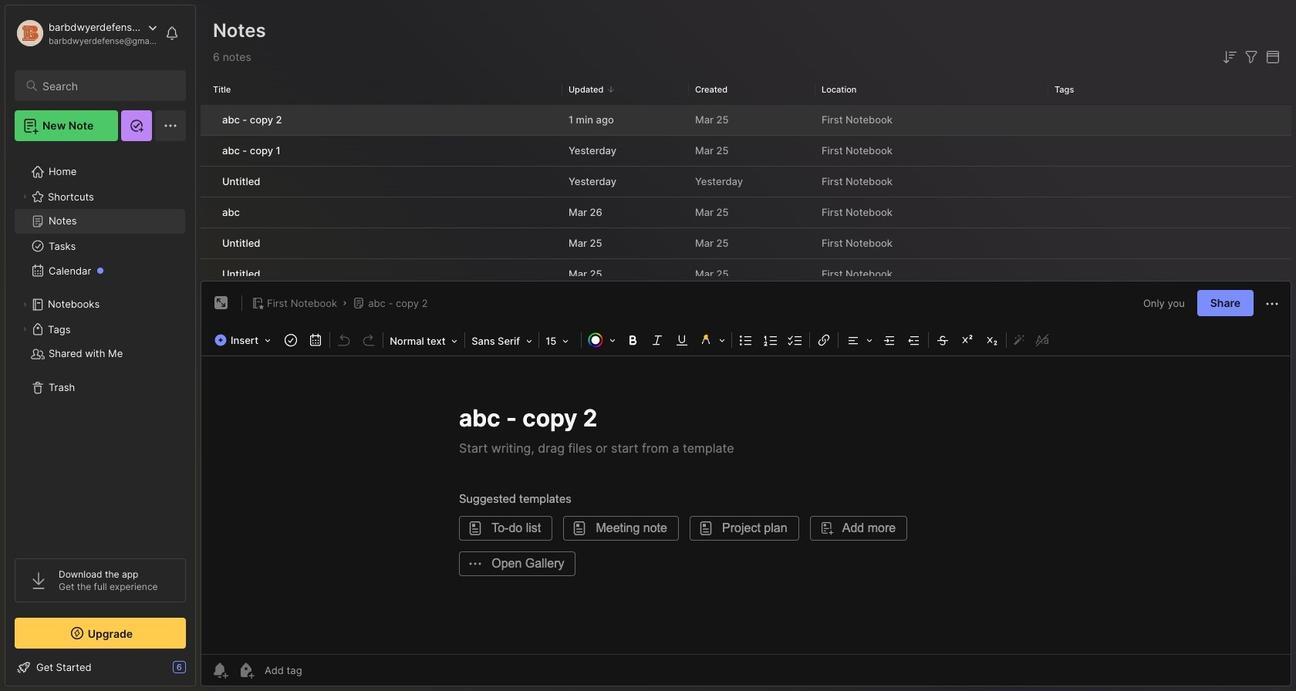 Task type: describe. For each thing, give the bounding box(es) containing it.
Search text field
[[42, 79, 172, 93]]

none search field inside main element
[[42, 76, 172, 95]]

add a reminder image
[[211, 662, 229, 680]]

Font color field
[[584, 330, 621, 352]]

strikethrough image
[[933, 330, 954, 352]]

add filters image
[[1243, 48, 1261, 66]]

1 cell from the top
[[201, 105, 213, 135]]

Heading level field
[[385, 331, 463, 352]]

bold image
[[622, 330, 644, 352]]

bulleted list image
[[736, 330, 757, 352]]

Add tag field
[[263, 664, 380, 678]]

Help and Learning task checklist field
[[5, 655, 195, 680]]

indent image
[[879, 330, 901, 352]]

calendar event image
[[305, 330, 327, 352]]

expand note image
[[212, 294, 231, 313]]

task image
[[280, 330, 302, 352]]

3 cell from the top
[[201, 167, 213, 197]]

insert link image
[[814, 330, 835, 352]]

Font family field
[[467, 331, 537, 352]]

6 cell from the top
[[201, 259, 213, 289]]

Font size field
[[541, 331, 580, 352]]

More actions field
[[1264, 294, 1282, 314]]

expand tags image
[[20, 325, 29, 334]]

subscript image
[[982, 330, 1004, 352]]

tree inside main element
[[5, 151, 195, 545]]

Account field
[[15, 18, 157, 49]]

Alignment field
[[841, 330, 878, 352]]

Add filters field
[[1243, 48, 1261, 66]]



Task type: locate. For each thing, give the bounding box(es) containing it.
numbered list image
[[760, 330, 782, 352]]

View options field
[[1261, 48, 1283, 66]]

more actions image
[[1264, 295, 1282, 314]]

Highlight field
[[695, 330, 730, 352]]

checklist image
[[785, 330, 807, 352]]

2 cell from the top
[[201, 136, 213, 166]]

add tag image
[[237, 662, 256, 680]]

underline image
[[672, 330, 693, 352]]

row group
[[201, 105, 1292, 291]]

Sort options field
[[1221, 48, 1240, 66]]

click to collapse image
[[195, 663, 206, 682]]

outdent image
[[904, 330, 926, 352]]

tree
[[5, 151, 195, 545]]

4 cell from the top
[[201, 198, 213, 228]]

None search field
[[42, 76, 172, 95]]

cell
[[201, 105, 213, 135], [201, 136, 213, 166], [201, 167, 213, 197], [201, 198, 213, 228], [201, 228, 213, 259], [201, 259, 213, 289]]

5 cell from the top
[[201, 228, 213, 259]]

main element
[[0, 0, 201, 692]]

Note Editor text field
[[201, 356, 1291, 655]]

Insert field
[[211, 330, 279, 352]]

expand notebooks image
[[20, 300, 29, 310]]

superscript image
[[957, 330, 979, 352]]

note window element
[[201, 281, 1292, 691]]

italic image
[[647, 330, 669, 352]]



Task type: vqa. For each thing, say whether or not it's contained in the screenshot.
Click to collapse 'icon'
yes



